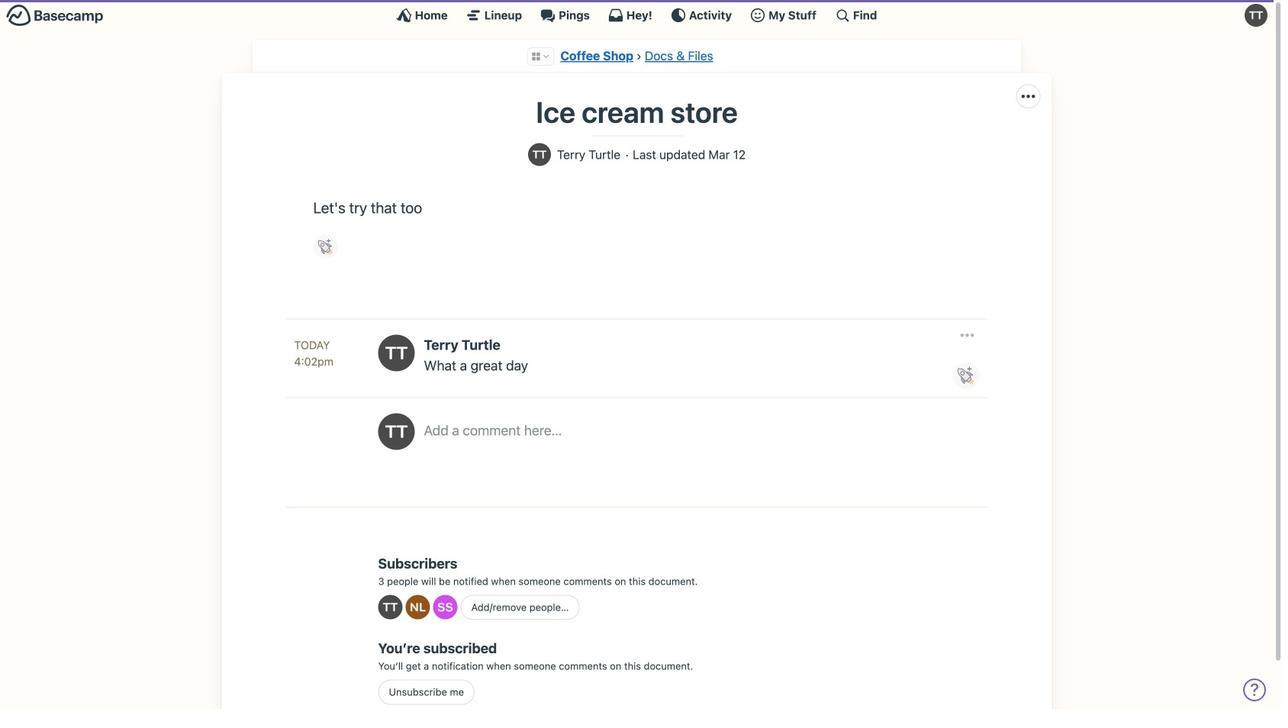 Task type: vqa. For each thing, say whether or not it's contained in the screenshot.
REWORK.
no



Task type: describe. For each thing, give the bounding box(es) containing it.
4:02pm element
[[294, 355, 334, 368]]

main element
[[0, 0, 1274, 30]]

terry turtle image
[[1245, 4, 1268, 27]]



Task type: locate. For each thing, give the bounding box(es) containing it.
sarah silvers image
[[433, 595, 458, 619]]

today element
[[294, 337, 330, 353]]

terry turtle image
[[528, 143, 551, 166], [378, 335, 415, 371], [378, 413, 415, 450], [378, 595, 403, 619]]

mar 12 element
[[709, 148, 746, 161]]

natalie lubich image
[[406, 595, 430, 619]]

keyboard shortcut: ⌘ + / image
[[835, 8, 850, 23]]

switch accounts image
[[6, 4, 104, 27]]



